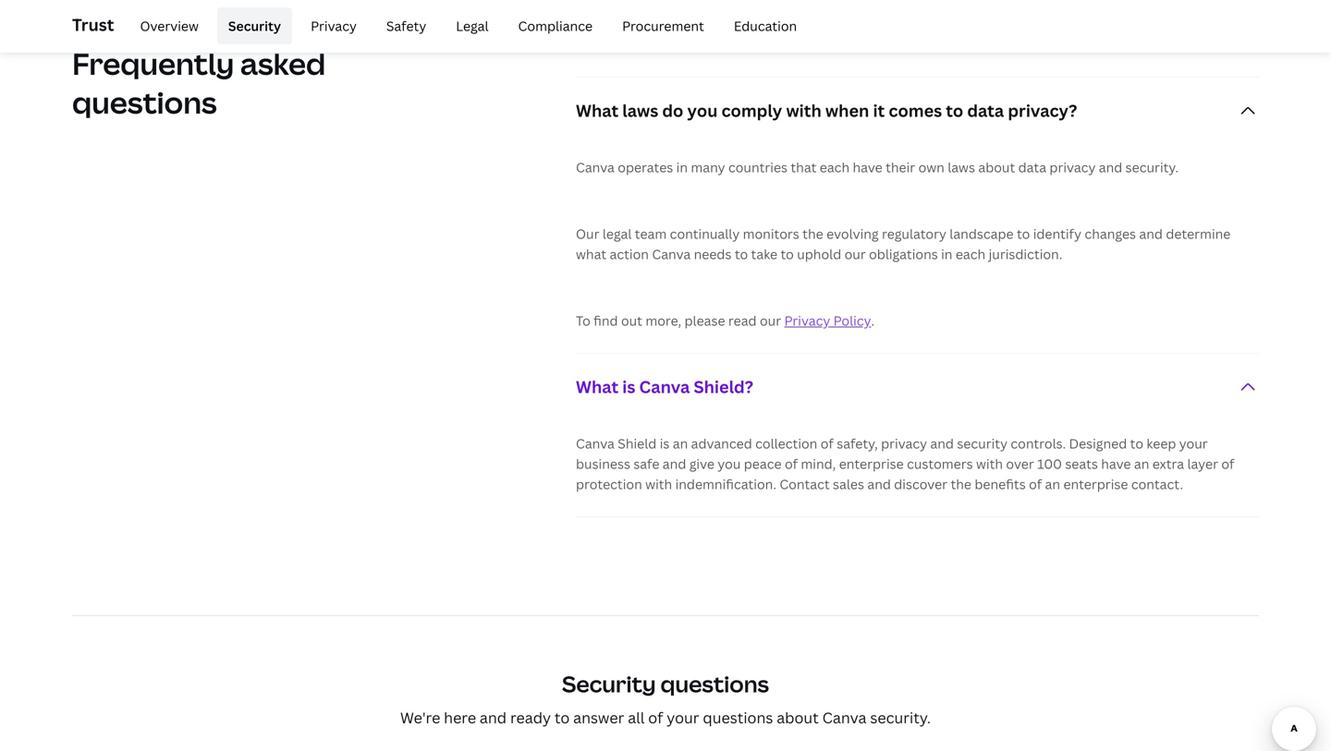 Task type: locate. For each thing, give the bounding box(es) containing it.
1 horizontal spatial have
[[1101, 455, 1131, 473]]

1 horizontal spatial that
[[863, 15, 889, 33]]

your right all
[[667, 708, 699, 728]]

we encrypt designs using aes256. this means that your designs are unreadable by someone with access to the disks holding your designs.
[[576, 15, 1239, 53]]

and right the sales
[[867, 476, 891, 493]]

the up uphold
[[802, 225, 823, 243]]

laws
[[622, 99, 658, 122], [948, 158, 975, 176]]

about inside 'security questions we're here and ready to answer all of your questions about canva security.'
[[777, 708, 819, 728]]

aes256.
[[737, 15, 787, 33]]

0 horizontal spatial laws
[[622, 99, 658, 122]]

1 vertical spatial about
[[777, 708, 819, 728]]

with left access
[[1151, 15, 1177, 33]]

1 vertical spatial data
[[1018, 158, 1046, 176]]

security up answer
[[562, 669, 656, 699]]

to inside we encrypt designs using aes256. this means that your designs are unreadable by someone with access to the disks holding your designs.
[[1226, 15, 1239, 33]]

and inside our legal team continually monitors the evolving regulatory landscape to identify changes and determine what action canva needs to take to uphold our obligations in each jurisdiction.
[[1139, 225, 1163, 243]]

privacy inside the canva shield is an advanced collection of safety, privacy and security controls. designed to keep your business safe and give you peace of mind, enterprise customers with over 100 seats have an extra layer of protection with indemnification. contact sales and discover the benefits of an enterprise contact.
[[881, 435, 927, 452]]

privacy up asked
[[311, 17, 357, 35]]

in
[[676, 158, 688, 176], [941, 245, 952, 263]]

0 horizontal spatial have
[[853, 158, 882, 176]]

0 horizontal spatial designs
[[650, 15, 698, 33]]

using
[[701, 15, 734, 33]]

security. inside 'security questions we're here and ready to answer all of your questions about canva security.'
[[870, 708, 931, 728]]

by
[[1071, 15, 1087, 33]]

each down what laws do you comply with when it comes to data privacy?
[[820, 158, 850, 176]]

collection
[[755, 435, 817, 452]]

.
[[871, 312, 875, 329]]

security questions we're here and ready to answer all of your questions about canva security.
[[400, 669, 931, 728]]

disks
[[600, 36, 631, 53]]

2 vertical spatial the
[[951, 476, 971, 493]]

out
[[621, 312, 642, 329]]

security for security questions we're here and ready to answer all of your questions about canva security.
[[562, 669, 656, 699]]

have inside the canva shield is an advanced collection of safety, privacy and security controls. designed to keep your business safe and give you peace of mind, enterprise customers with over 100 seats have an extra layer of protection with indemnification. contact sales and discover the benefits of an enterprise contact.
[[1101, 455, 1131, 473]]

canva inside 'security questions we're here and ready to answer all of your questions about canva security.'
[[822, 708, 867, 728]]

enterprise down safety, on the right bottom of the page
[[839, 455, 904, 473]]

0 horizontal spatial about
[[777, 708, 819, 728]]

what down the disks
[[576, 99, 619, 122]]

1 vertical spatial you
[[718, 455, 741, 473]]

each
[[820, 158, 850, 176], [956, 245, 986, 263]]

an up contact.
[[1134, 455, 1149, 473]]

0 vertical spatial laws
[[622, 99, 658, 122]]

policy
[[833, 312, 871, 329]]

menu bar containing overview
[[122, 7, 808, 44]]

1 vertical spatial have
[[1101, 455, 1131, 473]]

1 horizontal spatial enterprise
[[1063, 476, 1128, 493]]

security inside 'security questions we're here and ready to answer all of your questions about canva security.'
[[562, 669, 656, 699]]

what inside dropdown button
[[576, 99, 619, 122]]

is up shield
[[622, 376, 635, 398]]

have
[[853, 158, 882, 176], [1101, 455, 1131, 473]]

to right the take
[[781, 245, 794, 263]]

obligations
[[869, 245, 938, 263]]

0 horizontal spatial data
[[967, 99, 1004, 122]]

2 horizontal spatial the
[[951, 476, 971, 493]]

1 horizontal spatial about
[[978, 158, 1015, 176]]

encrypt
[[598, 15, 647, 33]]

designs.
[[716, 36, 766, 53]]

the
[[576, 36, 597, 53], [802, 225, 823, 243], [951, 476, 971, 493]]

their
[[886, 158, 915, 176]]

designs left are
[[924, 15, 971, 33]]

security.
[[1126, 158, 1179, 176], [870, 708, 931, 728]]

peace
[[744, 455, 782, 473]]

0 vertical spatial have
[[853, 158, 882, 176]]

0 vertical spatial you
[[687, 99, 718, 122]]

1 vertical spatial laws
[[948, 158, 975, 176]]

the down we
[[576, 36, 597, 53]]

compliance link
[[507, 7, 604, 44]]

questions
[[72, 82, 217, 122], [660, 669, 769, 699], [703, 708, 773, 728]]

0 horizontal spatial that
[[791, 158, 817, 176]]

legal
[[603, 225, 632, 243]]

the down customers
[[951, 476, 971, 493]]

1 horizontal spatial security
[[562, 669, 656, 699]]

2 horizontal spatial an
[[1134, 455, 1149, 473]]

your inside 'security questions we're here and ready to answer all of your questions about canva security.'
[[667, 708, 699, 728]]

1 horizontal spatial laws
[[948, 158, 975, 176]]

our right the "read"
[[760, 312, 781, 329]]

0 vertical spatial our
[[844, 245, 866, 263]]

0 horizontal spatial our
[[760, 312, 781, 329]]

2 designs from the left
[[924, 15, 971, 33]]

in inside our legal team continually monitors the evolving regulatory landscape to identify changes and determine what action canva needs to take to uphold our obligations in each jurisdiction.
[[941, 245, 952, 263]]

2 vertical spatial questions
[[703, 708, 773, 728]]

benefits
[[975, 476, 1026, 493]]

1 horizontal spatial data
[[1018, 158, 1046, 176]]

1 horizontal spatial our
[[844, 245, 866, 263]]

1 vertical spatial the
[[802, 225, 823, 243]]

0 horizontal spatial privacy
[[881, 435, 927, 452]]

0 vertical spatial privacy
[[311, 17, 357, 35]]

safety link
[[375, 7, 437, 44]]

1 vertical spatial what
[[576, 376, 619, 398]]

0 vertical spatial in
[[676, 158, 688, 176]]

privacy left policy
[[784, 312, 830, 329]]

0 vertical spatial what
[[576, 99, 619, 122]]

continually
[[670, 225, 740, 243]]

what
[[576, 99, 619, 122], [576, 376, 619, 398]]

1 vertical spatial in
[[941, 245, 952, 263]]

1 vertical spatial that
[[791, 158, 817, 176]]

your
[[892, 15, 921, 33], [684, 36, 712, 53], [1179, 435, 1208, 452], [667, 708, 699, 728]]

of
[[821, 435, 834, 452], [785, 455, 798, 473], [1221, 455, 1234, 473], [1029, 476, 1042, 493], [648, 708, 663, 728]]

1 vertical spatial is
[[660, 435, 670, 452]]

0 horizontal spatial privacy
[[311, 17, 357, 35]]

our
[[844, 245, 866, 263], [760, 312, 781, 329]]

you up indemnification.
[[718, 455, 741, 473]]

menu bar
[[122, 7, 808, 44]]

is
[[622, 376, 635, 398], [660, 435, 670, 452]]

is right shield
[[660, 435, 670, 452]]

with down safe
[[645, 476, 672, 493]]

what inside dropdown button
[[576, 376, 619, 398]]

1 vertical spatial enterprise
[[1063, 476, 1128, 493]]

2 what from the top
[[576, 376, 619, 398]]

find
[[594, 312, 618, 329]]

2 vertical spatial an
[[1045, 476, 1060, 493]]

privacy
[[1050, 158, 1096, 176], [881, 435, 927, 452]]

what is canva shield? button
[[576, 354, 1259, 421]]

1 horizontal spatial the
[[802, 225, 823, 243]]

ready
[[510, 708, 551, 728]]

0 vertical spatial security
[[228, 17, 281, 35]]

frequently asked questions
[[72, 43, 326, 122]]

indemnification.
[[675, 476, 776, 493]]

unreadable
[[997, 15, 1068, 33]]

0 vertical spatial data
[[967, 99, 1004, 122]]

security up asked
[[228, 17, 281, 35]]

and
[[1099, 158, 1122, 176], [1139, 225, 1163, 243], [930, 435, 954, 452], [663, 455, 686, 473], [867, 476, 891, 493], [480, 708, 507, 728]]

and up changes
[[1099, 158, 1122, 176]]

to right access
[[1226, 15, 1239, 33]]

you right do
[[687, 99, 718, 122]]

1 horizontal spatial in
[[941, 245, 952, 263]]

to right comes
[[946, 99, 963, 122]]

safe
[[633, 455, 659, 473]]

to left keep in the right of the page
[[1130, 435, 1143, 452]]

laws left do
[[622, 99, 658, 122]]

security link
[[217, 7, 292, 44]]

with left when
[[786, 99, 822, 122]]

to
[[1226, 15, 1239, 33], [946, 99, 963, 122], [1017, 225, 1030, 243], [735, 245, 748, 263], [781, 245, 794, 263], [1130, 435, 1143, 452], [555, 708, 570, 728]]

0 vertical spatial questions
[[72, 82, 217, 122]]

0 horizontal spatial enterprise
[[839, 455, 904, 473]]

data down the privacy? at right
[[1018, 158, 1046, 176]]

the inside we encrypt designs using aes256. this means that your designs are unreadable by someone with access to the disks holding your designs.
[[576, 36, 597, 53]]

your up layer
[[1179, 435, 1208, 452]]

security inside menu bar
[[228, 17, 281, 35]]

keep
[[1147, 435, 1176, 452]]

that right countries at the right of the page
[[791, 158, 817, 176]]

what
[[576, 245, 606, 263]]

are
[[974, 15, 994, 33]]

1 horizontal spatial an
[[1045, 476, 1060, 493]]

comply
[[721, 99, 782, 122]]

privacy down the privacy? at right
[[1050, 158, 1096, 176]]

what down the find
[[576, 376, 619, 398]]

1 vertical spatial an
[[1134, 455, 1149, 473]]

1 what from the top
[[576, 99, 619, 122]]

an down 100
[[1045, 476, 1060, 493]]

the inside our legal team continually monitors the evolving regulatory landscape to identify changes and determine what action canva needs to take to uphold our obligations in each jurisdiction.
[[802, 225, 823, 243]]

of right all
[[648, 708, 663, 728]]

of down 100
[[1029, 476, 1042, 493]]

of right layer
[[1221, 455, 1234, 473]]

take
[[751, 245, 777, 263]]

we're
[[400, 708, 440, 728]]

privacy policy link
[[784, 312, 871, 329]]

data left the privacy? at right
[[967, 99, 1004, 122]]

0 vertical spatial enterprise
[[839, 455, 904, 473]]

0 horizontal spatial is
[[622, 376, 635, 398]]

action
[[610, 245, 649, 263]]

0 vertical spatial the
[[576, 36, 597, 53]]

1 horizontal spatial is
[[660, 435, 670, 452]]

have down designed
[[1101, 455, 1131, 473]]

0 horizontal spatial security.
[[870, 708, 931, 728]]

0 horizontal spatial the
[[576, 36, 597, 53]]

the inside the canva shield is an advanced collection of safety, privacy and security controls. designed to keep your business safe and give you peace of mind, enterprise customers with over 100 seats have an extra layer of protection with indemnification. contact sales and discover the benefits of an enterprise contact.
[[951, 476, 971, 493]]

have left the their
[[853, 158, 882, 176]]

enterprise
[[839, 455, 904, 473], [1063, 476, 1128, 493]]

our down evolving
[[844, 245, 866, 263]]

privacy
[[311, 17, 357, 35], [784, 312, 830, 329]]

in down regulatory
[[941, 245, 952, 263]]

1 vertical spatial security.
[[870, 708, 931, 728]]

enterprise down the seats
[[1063, 476, 1128, 493]]

privacy up customers
[[881, 435, 927, 452]]

0 horizontal spatial an
[[673, 435, 688, 452]]

team
[[635, 225, 667, 243]]

1 vertical spatial questions
[[660, 669, 769, 699]]

each down landscape
[[956, 245, 986, 263]]

to left the take
[[735, 245, 748, 263]]

jurisdiction.
[[989, 245, 1062, 263]]

and right changes
[[1139, 225, 1163, 243]]

0 horizontal spatial security
[[228, 17, 281, 35]]

contact.
[[1131, 476, 1183, 493]]

contact
[[780, 476, 830, 493]]

our inside our legal team continually monitors the evolving regulatory landscape to identify changes and determine what action canva needs to take to uphold our obligations in each jurisdiction.
[[844, 245, 866, 263]]

1 horizontal spatial designs
[[924, 15, 971, 33]]

to find out more, please read our privacy policy .
[[576, 312, 875, 329]]

an
[[673, 435, 688, 452], [1134, 455, 1149, 473], [1045, 476, 1060, 493]]

what for what laws do you comply with when it comes to data privacy?
[[576, 99, 619, 122]]

0 vertical spatial that
[[863, 15, 889, 33]]

with
[[1151, 15, 1177, 33], [786, 99, 822, 122], [976, 455, 1003, 473], [645, 476, 672, 493]]

canva inside the canva shield is an advanced collection of safety, privacy and security controls. designed to keep your business safe and give you peace of mind, enterprise customers with over 100 seats have an extra layer of protection with indemnification. contact sales and discover the benefits of an enterprise contact.
[[576, 435, 615, 452]]

1 horizontal spatial each
[[956, 245, 986, 263]]

data
[[967, 99, 1004, 122], [1018, 158, 1046, 176]]

1 horizontal spatial security.
[[1126, 158, 1179, 176]]

that right means
[[863, 15, 889, 33]]

please
[[684, 312, 725, 329]]

0 vertical spatial is
[[622, 376, 635, 398]]

and right here
[[480, 708, 507, 728]]

laws inside dropdown button
[[622, 99, 658, 122]]

1 vertical spatial security
[[562, 669, 656, 699]]

and inside 'security questions we're here and ready to answer all of your questions about canva security.'
[[480, 708, 507, 728]]

1 vertical spatial privacy
[[784, 312, 830, 329]]

an left advanced
[[673, 435, 688, 452]]

to up jurisdiction.
[[1017, 225, 1030, 243]]

evolving
[[826, 225, 879, 243]]

laws right own
[[948, 158, 975, 176]]

in left many
[[676, 158, 688, 176]]

privacy link
[[300, 7, 368, 44]]

0 vertical spatial each
[[820, 158, 850, 176]]

0 horizontal spatial in
[[676, 158, 688, 176]]

1 vertical spatial each
[[956, 245, 986, 263]]

canva inside our legal team continually monitors the evolving regulatory landscape to identify changes and determine what action canva needs to take to uphold our obligations in each jurisdiction.
[[652, 245, 691, 263]]

1 vertical spatial privacy
[[881, 435, 927, 452]]

access
[[1181, 15, 1223, 33]]

designs up holding
[[650, 15, 698, 33]]

to right ready
[[555, 708, 570, 728]]

1 horizontal spatial privacy
[[1050, 158, 1096, 176]]



Task type: describe. For each thing, give the bounding box(es) containing it.
1 horizontal spatial privacy
[[784, 312, 830, 329]]

comes
[[889, 99, 942, 122]]

mind,
[[801, 455, 836, 473]]

landscape
[[950, 225, 1014, 243]]

customers
[[907, 455, 973, 473]]

0 vertical spatial an
[[673, 435, 688, 452]]

canva shield is an advanced collection of safety, privacy and security controls. designed to keep your business safe and give you peace of mind, enterprise customers with over 100 seats have an extra layer of protection with indemnification. contact sales and discover the benefits of an enterprise contact.
[[576, 435, 1234, 493]]

100
[[1037, 455, 1062, 473]]

we
[[576, 15, 595, 33]]

extra
[[1152, 455, 1184, 473]]

to
[[576, 312, 590, 329]]

our
[[576, 225, 599, 243]]

determine
[[1166, 225, 1231, 243]]

security for security
[[228, 17, 281, 35]]

to inside the canva shield is an advanced collection of safety, privacy and security controls. designed to keep your business safe and give you peace of mind, enterprise customers with over 100 seats have an extra layer of protection with indemnification. contact sales and discover the benefits of an enterprise contact.
[[1130, 435, 1143, 452]]

do
[[662, 99, 683, 122]]

more,
[[646, 312, 681, 329]]

to inside dropdown button
[[946, 99, 963, 122]]

someone
[[1090, 15, 1147, 33]]

discover
[[894, 476, 948, 493]]

is inside dropdown button
[[622, 376, 635, 398]]

legal link
[[445, 7, 500, 44]]

answer
[[573, 708, 624, 728]]

legal
[[456, 17, 489, 35]]

procurement link
[[611, 7, 715, 44]]

when
[[825, 99, 869, 122]]

your inside the canva shield is an advanced collection of safety, privacy and security controls. designed to keep your business safe and give you peace of mind, enterprise customers with over 100 seats have an extra layer of protection with indemnification. contact sales and discover the benefits of an enterprise contact.
[[1179, 435, 1208, 452]]

means
[[819, 15, 860, 33]]

data inside dropdown button
[[967, 99, 1004, 122]]

privacy?
[[1008, 99, 1077, 122]]

0 vertical spatial privacy
[[1050, 158, 1096, 176]]

each inside our legal team continually monitors the evolving regulatory landscape to identify changes and determine what action canva needs to take to uphold our obligations in each jurisdiction.
[[956, 245, 986, 263]]

controls.
[[1011, 435, 1066, 452]]

1 designs from the left
[[650, 15, 698, 33]]

security
[[957, 435, 1007, 452]]

to inside 'security questions we're here and ready to answer all of your questions about canva security.'
[[555, 708, 570, 728]]

here
[[444, 708, 476, 728]]

all
[[628, 708, 645, 728]]

canva operates in many countries that each have their own laws about data privacy and security.
[[576, 158, 1179, 176]]

sales
[[833, 476, 864, 493]]

regulatory
[[882, 225, 946, 243]]

education
[[734, 17, 797, 35]]

give
[[689, 455, 715, 473]]

privacy inside privacy link
[[311, 17, 357, 35]]

with inside dropdown button
[[786, 99, 822, 122]]

questions inside the frequently asked questions
[[72, 82, 217, 122]]

advanced
[[691, 435, 752, 452]]

what is canva shield?
[[576, 376, 753, 398]]

shield?
[[694, 376, 753, 398]]

what laws do you comply with when it comes to data privacy?
[[576, 99, 1077, 122]]

what laws do you comply with when it comes to data privacy? button
[[576, 78, 1259, 144]]

with inside we encrypt designs using aes256. this means that your designs are unreadable by someone with access to the disks holding your designs.
[[1151, 15, 1177, 33]]

designed
[[1069, 435, 1127, 452]]

canva inside dropdown button
[[639, 376, 690, 398]]

holding
[[634, 36, 681, 53]]

is inside the canva shield is an advanced collection of safety, privacy and security controls. designed to keep your business safe and give you peace of mind, enterprise customers with over 100 seats have an extra layer of protection with indemnification. contact sales and discover the benefits of an enterprise contact.
[[660, 435, 670, 452]]

safety
[[386, 17, 426, 35]]

and left give
[[663, 455, 686, 473]]

business
[[576, 455, 630, 473]]

shield
[[618, 435, 657, 452]]

you inside what laws do you comply with when it comes to data privacy? dropdown button
[[687, 99, 718, 122]]

that inside we encrypt designs using aes256. this means that your designs are unreadable by someone with access to the disks holding your designs.
[[863, 15, 889, 33]]

countries
[[728, 158, 788, 176]]

procurement
[[622, 17, 704, 35]]

layer
[[1187, 455, 1218, 473]]

safety,
[[837, 435, 878, 452]]

0 horizontal spatial each
[[820, 158, 850, 176]]

of inside 'security questions we're here and ready to answer all of your questions about canva security.'
[[648, 708, 663, 728]]

of down collection
[[785, 455, 798, 473]]

read
[[728, 312, 757, 329]]

trust
[[72, 13, 114, 36]]

uphold
[[797, 245, 841, 263]]

changes
[[1085, 225, 1136, 243]]

seats
[[1065, 455, 1098, 473]]

it
[[873, 99, 885, 122]]

many
[[691, 158, 725, 176]]

overview
[[140, 17, 199, 35]]

what for what is canva shield?
[[576, 376, 619, 398]]

own
[[918, 158, 944, 176]]

monitors
[[743, 225, 799, 243]]

your right means
[[892, 15, 921, 33]]

operates
[[618, 158, 673, 176]]

and up customers
[[930, 435, 954, 452]]

asked
[[240, 43, 326, 84]]

overview link
[[129, 7, 210, 44]]

your down using
[[684, 36, 712, 53]]

this
[[790, 15, 816, 33]]

compliance
[[518, 17, 593, 35]]

0 vertical spatial security.
[[1126, 158, 1179, 176]]

education link
[[723, 7, 808, 44]]

of up mind,
[[821, 435, 834, 452]]

our legal team continually monitors the evolving regulatory landscape to identify changes and determine what action canva needs to take to uphold our obligations in each jurisdiction.
[[576, 225, 1231, 263]]

you inside the canva shield is an advanced collection of safety, privacy and security controls. designed to keep your business safe and give you peace of mind, enterprise customers with over 100 seats have an extra layer of protection with indemnification. contact sales and discover the benefits of an enterprise contact.
[[718, 455, 741, 473]]

identify
[[1033, 225, 1081, 243]]

over
[[1006, 455, 1034, 473]]

frequently
[[72, 43, 234, 84]]

0 vertical spatial about
[[978, 158, 1015, 176]]

with down security
[[976, 455, 1003, 473]]

1 vertical spatial our
[[760, 312, 781, 329]]



Task type: vqa. For each thing, say whether or not it's contained in the screenshot.
Group
no



